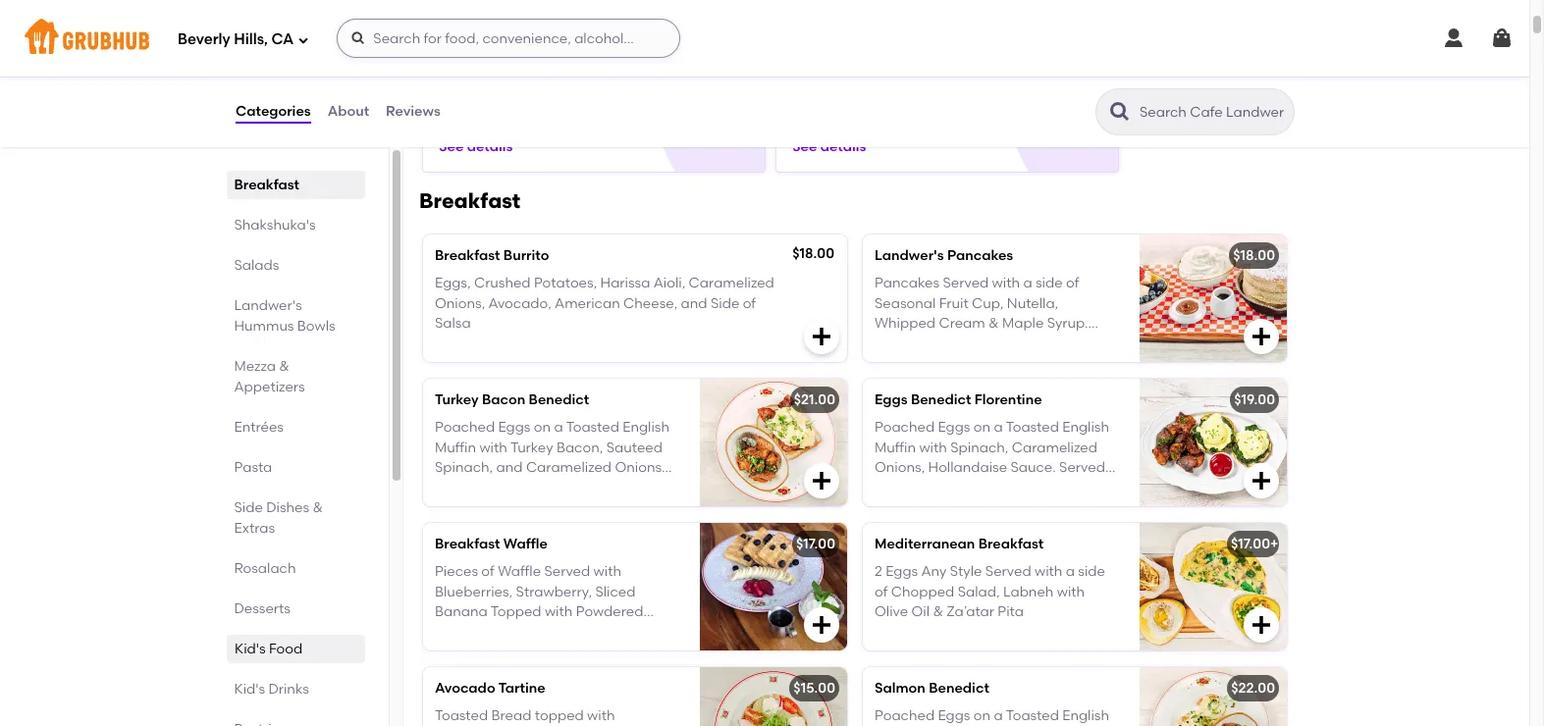 Task type: describe. For each thing, give the bounding box(es) containing it.
pancakes inside pancakes served with a side of seasonal fruit cup, nutella, whipped cream & maple syrup. add on - 2 eggs any style and turkey bacon + $6
[[875, 275, 939, 292]]

see details button for $3 off offer valid on first orders of $15 or more.
[[792, 129, 866, 165]]

avocado
[[435, 680, 495, 697]]

& inside mezza & appetizers
[[280, 358, 290, 375]]

Search for food, convenience, alcohol... search field
[[337, 19, 681, 58]]

categories button
[[235, 77, 312, 147]]

kid's food
[[235, 641, 303, 658]]

extras
[[235, 520, 275, 537]]

orders for qualifying
[[600, 79, 643, 96]]

breakfast down microgreens
[[978, 536, 1044, 553]]

turkey bacon benedict
[[435, 392, 589, 408]]

side dishes & extras tab
[[235, 498, 357, 539]]

$17.00 for $17.00 +
[[1231, 536, 1270, 553]]

powdered
[[576, 604, 643, 620]]

a for toasted
[[994, 419, 1003, 436]]

toasted bread topped with
[[435, 708, 660, 726]]

served inside poached eggs on a toasted english muffin with spinach, caramelized onions, hollandaise sauce.  served with crushed potatoes  garnished with seasonal microgreens
[[1059, 459, 1105, 476]]

pasta tab
[[235, 457, 357, 478]]

see details button for $8 off offer valid on qualifying orders of $50 or more.
[[439, 129, 513, 165]]

entrées
[[235, 419, 284, 436]]

$15.00
[[793, 680, 835, 697]]

and inside pancakes served with a side of seasonal fruit cup, nutella, whipped cream & maple syrup. add on - 2 eggs any style and turkey bacon + $6
[[1054, 335, 1080, 352]]

salmon
[[875, 680, 926, 697]]

$3
[[792, 56, 808, 73]]

garnished
[[1026, 479, 1096, 496]]

first
[[885, 79, 909, 96]]

pieces
[[435, 564, 478, 580]]

any inside 2 eggs any style served with a side of chopped salad, labneh with olive oil & za'atar pita
[[921, 564, 947, 580]]

harissa
[[600, 275, 650, 292]]

hummus
[[235, 318, 294, 335]]

of inside $8 off offer valid on qualifying orders of $50 or more.
[[439, 99, 452, 116]]

see for offer valid on qualifying orders of $50 or more.
[[439, 138, 464, 155]]

$17.00 +
[[1231, 536, 1278, 553]]

salads tab
[[235, 255, 357, 276]]

side inside pancakes served with a side of seasonal fruit cup, nutella, whipped cream & maple syrup. add on - 2 eggs any style and turkey bacon + $6
[[1036, 275, 1063, 292]]

& inside side dishes & extras
[[313, 500, 323, 516]]

sugar
[[435, 624, 474, 640]]

breakfast for breakfast waffle
[[435, 536, 500, 553]]

about button
[[327, 77, 370, 147]]

qualifying
[[531, 79, 597, 96]]

valid for $3 off
[[829, 79, 861, 96]]

landwer's pancakes
[[875, 247, 1013, 264]]

turkey inside pancakes served with a side of seasonal fruit cup, nutella, whipped cream & maple syrup. add on - 2 eggs any style and turkey bacon + $6
[[875, 355, 917, 372]]

$8 off offer valid on qualifying orders of $50 or more.
[[439, 56, 643, 116]]

sliced
[[595, 584, 636, 600]]

crushed
[[906, 479, 960, 496]]

tartine
[[498, 680, 545, 697]]

aioli,
[[653, 275, 685, 292]]

mediterranean breakfast
[[875, 536, 1044, 553]]

0 vertical spatial waffle
[[503, 536, 548, 553]]

mediterranean breakfast image
[[1140, 523, 1287, 651]]

eggs benedict florentine
[[875, 392, 1042, 408]]

see for offer valid on first orders of $15 or more.
[[792, 138, 817, 155]]

with inside pancakes served with a side of seasonal fruit cup, nutella, whipped cream & maple syrup. add on - 2 eggs any style and turkey bacon + $6
[[992, 275, 1020, 292]]

food
[[269, 641, 303, 658]]

labneh
[[1003, 584, 1054, 600]]

kid's food tab
[[235, 639, 357, 660]]

more. for qualifying
[[499, 99, 538, 116]]

blueberries,
[[435, 584, 513, 600]]

topped
[[535, 708, 584, 725]]

$22.00
[[1231, 680, 1275, 697]]

onions, inside 'eggs, crushed potatoes, harissa aioli, caramelized onions, avocado, american cheese, and side of salsa'
[[435, 295, 485, 312]]

strawberry,
[[516, 584, 592, 600]]

banana
[[435, 604, 488, 620]]

side inside "pieces of waffle served with blueberries, strawberry, sliced banana topped with  powdered sugar & side of maple syrup and whipped cream"
[[491, 624, 520, 640]]

beverly
[[178, 30, 230, 48]]

beverly hills, ca
[[178, 30, 294, 48]]

2 inside 2 eggs any style served with a side of chopped salad, labneh with olive oil & za'atar pita
[[875, 564, 882, 580]]

offer for $8
[[439, 79, 473, 96]]

pasta
[[235, 459, 273, 476]]

pancakes served with a side of seasonal fruit cup, nutella, whipped cream & maple syrup. add on - 2 eggs any style and turkey bacon + $6
[[875, 275, 1088, 372]]

1 vertical spatial +
[[1270, 536, 1278, 553]]

fruit
[[939, 295, 969, 312]]

breakfast burrito
[[435, 247, 549, 264]]

eggs inside 2 eggs any style served with a side of chopped salad, labneh with olive oil & za'atar pita
[[886, 564, 918, 580]]

svg image for breakfast burrito
[[810, 325, 833, 349]]

avocado tartine
[[435, 680, 545, 697]]

breakfast tab
[[235, 175, 357, 195]]

salmon benedict
[[875, 680, 989, 697]]

onions, inside poached eggs on a toasted english muffin with spinach, caramelized onions, hollandaise sauce.  served with crushed potatoes  garnished with seasonal microgreens
[[875, 459, 925, 476]]

on for first
[[864, 79, 881, 96]]

with inside toasted bread topped with
[[587, 708, 615, 725]]

with up sliced
[[593, 564, 621, 580]]

0 vertical spatial pancakes
[[947, 247, 1013, 264]]

of inside pancakes served with a side of seasonal fruit cup, nutella, whipped cream & maple syrup. add on - 2 eggs any style and turkey bacon + $6
[[1066, 275, 1079, 292]]

2 inside pancakes served with a side of seasonal fruit cup, nutella, whipped cream & maple syrup. add on - 2 eggs any style and turkey bacon + $6
[[943, 335, 950, 352]]

see details for $3 off offer valid on first orders of $15 or more.
[[792, 138, 866, 155]]

appetizers
[[235, 379, 305, 396]]

with right the labneh
[[1057, 584, 1085, 600]]

kid's drinks
[[235, 681, 309, 698]]

reviews button
[[385, 77, 442, 147]]

salmon benedict image
[[1140, 668, 1287, 726]]

avocado tartine image
[[700, 668, 847, 726]]

side dishes & extras
[[235, 500, 323, 537]]

$3 off offer valid on first orders of $15 or more.
[[792, 56, 995, 116]]

microgreens
[[970, 499, 1053, 516]]

main navigation navigation
[[0, 0, 1529, 77]]

muffin
[[875, 439, 916, 456]]

0 horizontal spatial bacon
[[482, 392, 525, 408]]

about
[[328, 103, 369, 120]]

syrup.
[[1047, 315, 1088, 332]]

breakfast up breakfast burrito
[[419, 189, 521, 213]]

breakfast waffle image
[[700, 523, 847, 651]]

poached eggs on a toasted english muffin with spinach, caramelized onions, hollandaise sauce.  served with crushed potatoes  garnished with seasonal microgreens
[[875, 419, 1109, 516]]

landwer's for hummus
[[235, 297, 302, 314]]

search icon image
[[1108, 100, 1132, 124]]

american
[[555, 295, 620, 312]]

pita
[[998, 604, 1024, 620]]

style inside pancakes served with a side of seasonal fruit cup, nutella, whipped cream & maple syrup. add on - 2 eggs any style and turkey bacon + $6
[[1018, 335, 1050, 352]]

benedict for eggs
[[911, 392, 971, 408]]

svg image for landwer's pancakes
[[1250, 325, 1273, 349]]

valid for $8 off
[[476, 79, 508, 96]]

details for $8 off offer valid on qualifying orders of $50 or more.
[[467, 138, 513, 155]]

eggs up poached
[[875, 392, 908, 408]]

bowls
[[298, 318, 336, 335]]

salads
[[235, 257, 280, 274]]

breakfast for breakfast tab
[[235, 177, 300, 193]]

shakshuka's
[[235, 217, 316, 234]]

cream inside pancakes served with a side of seasonal fruit cup, nutella, whipped cream & maple syrup. add on - 2 eggs any style and turkey bacon + $6
[[939, 315, 985, 332]]

with down strawberry,
[[545, 604, 573, 620]]

sauce.
[[1011, 459, 1056, 476]]

topped
[[491, 604, 541, 620]]

with up the labneh
[[1035, 564, 1062, 580]]

add
[[875, 335, 905, 352]]

svg image for turkey bacon benedict
[[810, 469, 833, 493]]

promo image for offer valid on first orders of $15 or more.
[[1028, 71, 1100, 142]]

served inside pancakes served with a side of seasonal fruit cup, nutella, whipped cream & maple syrup. add on - 2 eggs any style and turkey bacon + $6
[[943, 275, 989, 292]]

crushed
[[474, 275, 531, 292]]

$6
[[978, 355, 994, 372]]

rosalach tab
[[235, 559, 357, 579]]

landwer's pancakes image
[[1140, 235, 1287, 362]]

hollandaise
[[928, 459, 1007, 476]]

2 eggs any style served with a side of chopped salad, labneh with olive oil & za'atar pita
[[875, 564, 1105, 620]]

served inside "pieces of waffle served with blueberries, strawberry, sliced banana topped with  powdered sugar & side of maple syrup and whipped cream"
[[544, 564, 590, 580]]

$19.00
[[1234, 392, 1275, 408]]



Task type: locate. For each thing, give the bounding box(es) containing it.
0 vertical spatial any
[[989, 335, 1015, 352]]

maple inside pancakes served with a side of seasonal fruit cup, nutella, whipped cream & maple syrup. add on - 2 eggs any style and turkey bacon + $6
[[1002, 315, 1044, 332]]

salsa
[[435, 315, 471, 332]]

valid
[[476, 79, 508, 96], [829, 79, 861, 96]]

or right $50
[[482, 99, 496, 116]]

with
[[992, 275, 1020, 292], [919, 439, 947, 456], [875, 479, 903, 496], [875, 499, 903, 516], [593, 564, 621, 580], [1035, 564, 1062, 580], [1057, 584, 1085, 600], [545, 604, 573, 620], [587, 708, 615, 725]]

0 vertical spatial kid's
[[235, 641, 266, 658]]

0 vertical spatial seasonal
[[875, 295, 936, 312]]

1 horizontal spatial toasted
[[1006, 419, 1059, 436]]

& inside pancakes served with a side of seasonal fruit cup, nutella, whipped cream & maple syrup. add on - 2 eggs any style and turkey bacon + $6
[[989, 315, 999, 332]]

orders inside $3 off offer valid on first orders of $15 or more.
[[913, 79, 955, 96]]

maple inside "pieces of waffle served with blueberries, strawberry, sliced banana topped with  powdered sugar & side of maple syrup and whipped cream"
[[540, 624, 582, 640]]

served up strawberry,
[[544, 564, 590, 580]]

bacon
[[921, 355, 964, 372], [482, 392, 525, 408]]

1 promo image from the left
[[675, 71, 746, 142]]

bacon down the avocado,
[[482, 392, 525, 408]]

eggs up $6
[[954, 335, 986, 352]]

0 horizontal spatial style
[[950, 564, 982, 580]]

seasonal up 'on' at top right
[[875, 295, 936, 312]]

1 vertical spatial caramelized
[[1012, 439, 1097, 456]]

0 vertical spatial maple
[[1002, 315, 1044, 332]]

orders inside $8 off offer valid on qualifying orders of $50 or more.
[[600, 79, 643, 96]]

0 horizontal spatial pancakes
[[875, 275, 939, 292]]

toasted down florentine
[[1006, 419, 1059, 436]]

potatoes
[[963, 479, 1023, 496]]

0 horizontal spatial landwer's
[[235, 297, 302, 314]]

1 more. from the left
[[499, 99, 538, 116]]

details down $50
[[467, 138, 513, 155]]

2 vertical spatial and
[[626, 624, 652, 640]]

& inside 2 eggs any style served with a side of chopped salad, labneh with olive oil & za'atar pita
[[933, 604, 943, 620]]

a for side
[[1023, 275, 1032, 292]]

whipped inside pancakes served with a side of seasonal fruit cup, nutella, whipped cream & maple syrup. add on - 2 eggs any style and turkey bacon + $6
[[875, 315, 936, 332]]

toasted
[[1006, 419, 1059, 436], [435, 708, 488, 725]]

2 horizontal spatial on
[[974, 419, 990, 436]]

landwer's hummus bowls
[[235, 297, 336, 335]]

cream down fruit
[[939, 315, 985, 332]]

0 horizontal spatial offer
[[439, 79, 473, 96]]

& up appetizers
[[280, 358, 290, 375]]

2 $17.00 from the left
[[1231, 536, 1270, 553]]

and
[[681, 295, 707, 312], [1054, 335, 1080, 352], [626, 624, 652, 640]]

benedict
[[529, 392, 589, 408], [911, 392, 971, 408], [929, 680, 989, 697]]

2 off from the left
[[811, 56, 829, 73]]

toasted down avocado on the left bottom of page
[[435, 708, 488, 725]]

1 horizontal spatial and
[[681, 295, 707, 312]]

tab
[[235, 720, 357, 726]]

pancakes down "landwer's pancakes"
[[875, 275, 939, 292]]

1 horizontal spatial off
[[811, 56, 829, 73]]

2 horizontal spatial a
[[1066, 564, 1075, 580]]

bacon inside pancakes served with a side of seasonal fruit cup, nutella, whipped cream & maple syrup. add on - 2 eggs any style and turkey bacon + $6
[[921, 355, 964, 372]]

breakfast for breakfast burrito
[[435, 247, 500, 264]]

0 horizontal spatial any
[[921, 564, 947, 580]]

1 or from the left
[[482, 99, 496, 116]]

1 vertical spatial whipped
[[435, 643, 496, 660]]

1 vertical spatial and
[[1054, 335, 1080, 352]]

+
[[967, 355, 975, 372], [1270, 536, 1278, 553]]

nutella,
[[1007, 295, 1058, 312]]

side inside 'eggs, crushed potatoes, harissa aioli, caramelized onions, avocado, american cheese, and side of salsa'
[[711, 295, 739, 312]]

0 horizontal spatial cream
[[499, 643, 546, 660]]

orders right first
[[913, 79, 955, 96]]

0 horizontal spatial see details
[[439, 138, 513, 155]]

breakfast up shakshuka's
[[235, 177, 300, 193]]

2 see details from the left
[[792, 138, 866, 155]]

promo image for offer valid on qualifying orders of $50 or more.
[[675, 71, 746, 142]]

mediterranean
[[875, 536, 975, 553]]

breakfast
[[235, 177, 300, 193], [419, 189, 521, 213], [435, 247, 500, 264], [435, 536, 500, 553], [978, 536, 1044, 553]]

0 horizontal spatial $17.00
[[796, 536, 835, 553]]

0 vertical spatial turkey
[[875, 355, 917, 372]]

1 horizontal spatial caramelized
[[1012, 439, 1097, 456]]

rosalach
[[235, 561, 296, 577]]

1 vertical spatial style
[[950, 564, 982, 580]]

onions, up salsa
[[435, 295, 485, 312]]

landwer's for pancakes
[[875, 247, 944, 264]]

0 vertical spatial whipped
[[875, 315, 936, 332]]

promo image
[[675, 71, 746, 142], [1028, 71, 1100, 142]]

0 horizontal spatial turkey
[[435, 392, 479, 408]]

cream
[[939, 315, 985, 332], [499, 643, 546, 660]]

& down the cup,
[[989, 315, 999, 332]]

any
[[989, 335, 1015, 352], [921, 564, 947, 580]]

maple down nutella,
[[1002, 315, 1044, 332]]

2 promo image from the left
[[1028, 71, 1100, 142]]

of inside 2 eggs any style served with a side of chopped salad, labneh with olive oil & za'atar pita
[[875, 584, 888, 600]]

2 offer from the left
[[792, 79, 826, 96]]

see details down $3
[[792, 138, 866, 155]]

off right the $8
[[458, 56, 476, 73]]

& right dishes
[[313, 500, 323, 516]]

or inside $8 off offer valid on qualifying orders of $50 or more.
[[482, 99, 496, 116]]

eggs inside poached eggs on a toasted english muffin with spinach, caramelized onions, hollandaise sauce.  served with crushed potatoes  garnished with seasonal microgreens
[[938, 419, 970, 436]]

orders for first
[[913, 79, 955, 96]]

off for $8 off
[[458, 56, 476, 73]]

seasonal down 'crushed'
[[906, 499, 967, 516]]

side right cheese,
[[711, 295, 739, 312]]

2 up olive
[[875, 564, 882, 580]]

onions,
[[435, 295, 485, 312], [875, 459, 925, 476]]

0 horizontal spatial more.
[[499, 99, 538, 116]]

seasonal inside pancakes served with a side of seasonal fruit cup, nutella, whipped cream & maple syrup. add on - 2 eggs any style and turkey bacon + $6
[[875, 295, 936, 312]]

2 vertical spatial side
[[491, 624, 520, 640]]

0 horizontal spatial details
[[467, 138, 513, 155]]

0 horizontal spatial toasted
[[435, 708, 488, 725]]

offer up $50
[[439, 79, 473, 96]]

$17.00
[[796, 536, 835, 553], [1231, 536, 1270, 553]]

Search Cafe Landwer search field
[[1138, 103, 1288, 122]]

burrito
[[503, 247, 549, 264]]

and down aioli,
[[681, 295, 707, 312]]

1 horizontal spatial 2
[[943, 335, 950, 352]]

1 horizontal spatial pancakes
[[947, 247, 1013, 264]]

more. down qualifying
[[499, 99, 538, 116]]

0 horizontal spatial whipped
[[435, 643, 496, 660]]

a down the garnished
[[1066, 564, 1075, 580]]

side inside 2 eggs any style served with a side of chopped salad, labneh with olive oil & za'atar pita
[[1078, 564, 1105, 580]]

with right topped
[[587, 708, 615, 725]]

caramelized right aioli,
[[689, 275, 774, 292]]

1 see details button from the left
[[439, 129, 513, 165]]

oil
[[911, 604, 930, 620]]

side up nutella,
[[1036, 275, 1063, 292]]

or for $8 off
[[482, 99, 496, 116]]

1 see details from the left
[[439, 138, 513, 155]]

2 details from the left
[[820, 138, 866, 155]]

orders
[[600, 79, 643, 96], [913, 79, 955, 96]]

0 horizontal spatial valid
[[476, 79, 508, 96]]

a inside poached eggs on a toasted english muffin with spinach, caramelized onions, hollandaise sauce.  served with crushed potatoes  garnished with seasonal microgreens
[[994, 419, 1003, 436]]

served up fruit
[[943, 275, 989, 292]]

caramelized
[[689, 275, 774, 292], [1012, 439, 1097, 456]]

off
[[458, 56, 476, 73], [811, 56, 829, 73]]

drinks
[[269, 681, 309, 698]]

1 horizontal spatial +
[[1270, 536, 1278, 553]]

or for $3 off
[[792, 99, 806, 116]]

eggs,
[[435, 275, 471, 292]]

served
[[943, 275, 989, 292], [1059, 459, 1105, 476], [544, 564, 590, 580], [985, 564, 1031, 580]]

details for $3 off offer valid on first orders of $15 or more.
[[820, 138, 866, 155]]

reviews
[[386, 103, 441, 120]]

caramelized up sauce.
[[1012, 439, 1097, 456]]

bread
[[491, 708, 531, 725]]

maple
[[1002, 315, 1044, 332], [540, 624, 582, 640]]

1 horizontal spatial on
[[864, 79, 881, 96]]

kid's inside tab
[[235, 681, 266, 698]]

eggs benedict florentine image
[[1140, 379, 1287, 507]]

and inside "pieces of waffle served with blueberries, strawberry, sliced banana topped with  powdered sugar & side of maple syrup and whipped cream"
[[626, 624, 652, 640]]

of inside 'eggs, crushed potatoes, harissa aioli, caramelized onions, avocado, american cheese, and side of salsa'
[[743, 295, 756, 312]]

benedict for salmon
[[929, 680, 989, 697]]

1 horizontal spatial landwer's
[[875, 247, 944, 264]]

0 vertical spatial a
[[1023, 275, 1032, 292]]

kid's drinks tab
[[235, 679, 357, 700]]

1 horizontal spatial $17.00
[[1231, 536, 1270, 553]]

1 see from the left
[[439, 138, 464, 155]]

pancakes up the cup,
[[947, 247, 1013, 264]]

with up the cup,
[[992, 275, 1020, 292]]

poached
[[875, 419, 935, 436]]

$17.00 for $17.00
[[796, 536, 835, 553]]

side down the garnished
[[1078, 564, 1105, 580]]

dishes
[[267, 500, 310, 516]]

categories
[[236, 103, 311, 120]]

cup,
[[972, 295, 1004, 312]]

style inside 2 eggs any style served with a side of chopped salad, labneh with olive oil & za'atar pita
[[950, 564, 982, 580]]

cream inside "pieces of waffle served with blueberries, strawberry, sliced banana topped with  powdered sugar & side of maple syrup and whipped cream"
[[499, 643, 546, 660]]

kid's inside tab
[[235, 641, 266, 658]]

style up salad,
[[950, 564, 982, 580]]

pieces of waffle served with blueberries, strawberry, sliced banana topped with  powdered sugar & side of maple syrup and whipped cream
[[435, 564, 652, 660]]

off for $3 off
[[811, 56, 829, 73]]

hills,
[[234, 30, 268, 48]]

1 vertical spatial side
[[1078, 564, 1105, 580]]

on
[[511, 79, 528, 96], [864, 79, 881, 96], [974, 419, 990, 436]]

1 orders from the left
[[600, 79, 643, 96]]

1 horizontal spatial offer
[[792, 79, 826, 96]]

waffle down breakfast waffle
[[498, 564, 541, 580]]

0 horizontal spatial orders
[[600, 79, 643, 96]]

eggs down eggs benedict florentine
[[938, 419, 970, 436]]

whipped up 'on' at top right
[[875, 315, 936, 332]]

svg image
[[1490, 27, 1514, 50], [298, 34, 310, 46], [1250, 469, 1273, 493], [810, 614, 833, 637]]

side
[[1036, 275, 1063, 292], [1078, 564, 1105, 580]]

caramelized inside 'eggs, crushed potatoes, harissa aioli, caramelized onions, avocado, american cheese, and side of salsa'
[[689, 275, 774, 292]]

any up $6
[[989, 335, 1015, 352]]

2 right - at the top right of page
[[943, 335, 950, 352]]

0 horizontal spatial and
[[626, 624, 652, 640]]

on left first
[[864, 79, 881, 96]]

1 vertical spatial maple
[[540, 624, 582, 640]]

offer inside $8 off offer valid on qualifying orders of $50 or more.
[[439, 79, 473, 96]]

whipped down sugar
[[435, 643, 496, 660]]

salad,
[[958, 584, 1000, 600]]

a inside pancakes served with a side of seasonal fruit cup, nutella, whipped cream & maple syrup. add on - 2 eggs any style and turkey bacon + $6
[[1023, 275, 1032, 292]]

0 vertical spatial landwer's
[[875, 247, 944, 264]]

offer for $3
[[792, 79, 826, 96]]

offer down $3
[[792, 79, 826, 96]]

1 horizontal spatial style
[[1018, 335, 1050, 352]]

on inside poached eggs on a toasted english muffin with spinach, caramelized onions, hollandaise sauce.  served with crushed potatoes  garnished with seasonal microgreens
[[974, 419, 990, 436]]

0 vertical spatial +
[[967, 355, 975, 372]]

0 vertical spatial caramelized
[[689, 275, 774, 292]]

bacon down - at the top right of page
[[921, 355, 964, 372]]

$18.00
[[792, 245, 834, 262], [1233, 247, 1275, 264]]

olive
[[875, 604, 908, 620]]

kid's for kid's food
[[235, 641, 266, 658]]

off right $3
[[811, 56, 829, 73]]

desserts
[[235, 601, 291, 617]]

syrup
[[585, 624, 622, 640]]

cream up tartine
[[499, 643, 546, 660]]

kid's left drinks at bottom left
[[235, 681, 266, 698]]

kid's left food
[[235, 641, 266, 658]]

on inside $3 off offer valid on first orders of $15 or more.
[[864, 79, 881, 96]]

cheese,
[[623, 295, 678, 312]]

0 vertical spatial side
[[1036, 275, 1063, 292]]

off inside $3 off offer valid on first orders of $15 or more.
[[811, 56, 829, 73]]

pancakes
[[947, 247, 1013, 264], [875, 275, 939, 292]]

orders right qualifying
[[600, 79, 643, 96]]

on left qualifying
[[511, 79, 528, 96]]

toasted inside poached eggs on a toasted english muffin with spinach, caramelized onions, hollandaise sauce.  served with crushed potatoes  garnished with seasonal microgreens
[[1006, 419, 1059, 436]]

offer inside $3 off offer valid on first orders of $15 or more.
[[792, 79, 826, 96]]

more. for first
[[809, 99, 847, 116]]

1 $17.00 from the left
[[796, 536, 835, 553]]

2 see details button from the left
[[792, 129, 866, 165]]

on up spinach,
[[974, 419, 990, 436]]

0 horizontal spatial see
[[439, 138, 464, 155]]

a up nutella,
[[1023, 275, 1032, 292]]

1 horizontal spatial side
[[1078, 564, 1105, 580]]

any inside pancakes served with a side of seasonal fruit cup, nutella, whipped cream & maple syrup. add on - 2 eggs any style and turkey bacon + $6
[[989, 335, 1015, 352]]

1 vertical spatial a
[[994, 419, 1003, 436]]

1 horizontal spatial whipped
[[875, 315, 936, 332]]

1 horizontal spatial turkey
[[875, 355, 917, 372]]

1 horizontal spatial onions,
[[875, 459, 925, 476]]

avocado,
[[488, 295, 551, 312]]

& right sugar
[[478, 624, 488, 640]]

breakfast up the pieces
[[435, 536, 500, 553]]

+ inside pancakes served with a side of seasonal fruit cup, nutella, whipped cream & maple syrup. add on - 2 eggs any style and turkey bacon + $6
[[967, 355, 975, 372]]

0 horizontal spatial promo image
[[675, 71, 746, 142]]

$50
[[455, 99, 479, 116]]

0 horizontal spatial off
[[458, 56, 476, 73]]

desserts tab
[[235, 599, 357, 619]]

& right oil
[[933, 604, 943, 620]]

0 vertical spatial onions,
[[435, 295, 485, 312]]

1 horizontal spatial or
[[792, 99, 806, 116]]

seasonal inside poached eggs on a toasted english muffin with spinach, caramelized onions, hollandaise sauce.  served with crushed potatoes  garnished with seasonal microgreens
[[906, 499, 967, 516]]

off inside $8 off offer valid on qualifying orders of $50 or more.
[[458, 56, 476, 73]]

or
[[482, 99, 496, 116], [792, 99, 806, 116]]

0 vertical spatial side
[[711, 295, 739, 312]]

landwer's up the hummus
[[235, 297, 302, 314]]

florentine
[[975, 392, 1042, 408]]

1 vertical spatial 2
[[875, 564, 882, 580]]

any up chopped
[[921, 564, 947, 580]]

1 kid's from the top
[[235, 641, 266, 658]]

with down poached
[[919, 439, 947, 456]]

breakfast up eggs,
[[435, 247, 500, 264]]

1 offer from the left
[[439, 79, 473, 96]]

0 horizontal spatial side
[[1036, 275, 1063, 292]]

a up spinach,
[[994, 419, 1003, 436]]

maple down strawberry,
[[540, 624, 582, 640]]

1 horizontal spatial valid
[[829, 79, 861, 96]]

see details button down $50
[[439, 129, 513, 165]]

onions, down muffin
[[875, 459, 925, 476]]

2 orders from the left
[[913, 79, 955, 96]]

more. inside $3 off offer valid on first orders of $15 or more.
[[809, 99, 847, 116]]

2 horizontal spatial side
[[711, 295, 739, 312]]

svg image for mediterranean breakfast
[[1250, 614, 1273, 637]]

landwer's inside landwer's hummus bowls
[[235, 297, 302, 314]]

1 off from the left
[[458, 56, 476, 73]]

0 horizontal spatial on
[[511, 79, 528, 96]]

1 vertical spatial toasted
[[435, 708, 488, 725]]

served inside 2 eggs any style served with a side of chopped salad, labneh with olive oil & za'atar pita
[[985, 564, 1031, 580]]

1 vertical spatial onions,
[[875, 459, 925, 476]]

2 see from the left
[[792, 138, 817, 155]]

0 horizontal spatial side
[[235, 500, 263, 516]]

1 horizontal spatial a
[[1023, 275, 1032, 292]]

0 horizontal spatial +
[[967, 355, 975, 372]]

1 vertical spatial cream
[[499, 643, 546, 660]]

and right syrup in the bottom left of the page
[[626, 624, 652, 640]]

see details down $50
[[439, 138, 513, 155]]

2 valid from the left
[[829, 79, 861, 96]]

mezza
[[235, 358, 276, 375]]

side down topped
[[491, 624, 520, 640]]

1 horizontal spatial maple
[[1002, 315, 1044, 332]]

valid up $50
[[476, 79, 508, 96]]

eggs, crushed potatoes, harissa aioli, caramelized onions, avocado, american cheese, and side of salsa
[[435, 275, 774, 332]]

spinach,
[[950, 439, 1008, 456]]

waffle up strawberry,
[[503, 536, 548, 553]]

details
[[467, 138, 513, 155], [820, 138, 866, 155]]

-
[[934, 335, 940, 352]]

and down syrup.
[[1054, 335, 1080, 352]]

0 horizontal spatial see details button
[[439, 129, 513, 165]]

valid left first
[[829, 79, 861, 96]]

a inside 2 eggs any style served with a side of chopped salad, labneh with olive oil & za'atar pita
[[1066, 564, 1075, 580]]

0 vertical spatial style
[[1018, 335, 1050, 352]]

details down $3 off offer valid on first orders of $15 or more.
[[820, 138, 866, 155]]

1 horizontal spatial side
[[491, 624, 520, 640]]

1 horizontal spatial see details
[[792, 138, 866, 155]]

2 horizontal spatial and
[[1054, 335, 1080, 352]]

see down $3
[[792, 138, 817, 155]]

0 vertical spatial cream
[[939, 315, 985, 332]]

with down muffin
[[875, 479, 903, 496]]

2 kid's from the top
[[235, 681, 266, 698]]

on inside $8 off offer valid on qualifying orders of $50 or more.
[[511, 79, 528, 96]]

landwer's hummus bowls tab
[[235, 295, 357, 337]]

0 horizontal spatial caramelized
[[689, 275, 774, 292]]

more. down main navigation navigation on the top
[[809, 99, 847, 116]]

eggs inside pancakes served with a side of seasonal fruit cup, nutella, whipped cream & maple syrup. add on - 2 eggs any style and turkey bacon + $6
[[954, 335, 986, 352]]

with up mediterranean
[[875, 499, 903, 516]]

eggs up chopped
[[886, 564, 918, 580]]

1 valid from the left
[[476, 79, 508, 96]]

whipped inside "pieces of waffle served with blueberries, strawberry, sliced banana topped with  powdered sugar & side of maple syrup and whipped cream"
[[435, 643, 496, 660]]

valid inside $8 off offer valid on qualifying orders of $50 or more.
[[476, 79, 508, 96]]

1 details from the left
[[467, 138, 513, 155]]

and inside 'eggs, crushed potatoes, harissa aioli, caramelized onions, avocado, american cheese, and side of salsa'
[[681, 295, 707, 312]]

turkey down salsa
[[435, 392, 479, 408]]

of inside $3 off offer valid on first orders of $15 or more.
[[958, 79, 971, 96]]

style down syrup.
[[1018, 335, 1050, 352]]

caramelized inside poached eggs on a toasted english muffin with spinach, caramelized onions, hollandaise sauce.  served with crushed potatoes  garnished with seasonal microgreens
[[1012, 439, 1097, 456]]

2 or from the left
[[792, 99, 806, 116]]

mezza & appetizers tab
[[235, 356, 357, 398]]

$8
[[439, 56, 454, 73]]

& inside "pieces of waffle served with blueberries, strawberry, sliced banana topped with  powdered sugar & side of maple syrup and whipped cream"
[[478, 624, 488, 640]]

served up the labneh
[[985, 564, 1031, 580]]

style
[[1018, 335, 1050, 352], [950, 564, 982, 580]]

svg image
[[1442, 27, 1466, 50], [351, 30, 366, 46], [810, 325, 833, 349], [1250, 325, 1273, 349], [810, 469, 833, 493], [1250, 614, 1273, 637]]

or inside $3 off offer valid on first orders of $15 or more.
[[792, 99, 806, 116]]

served up the garnished
[[1059, 459, 1105, 476]]

1 horizontal spatial bacon
[[921, 355, 964, 372]]

1 horizontal spatial more.
[[809, 99, 847, 116]]

of
[[958, 79, 971, 96], [439, 99, 452, 116], [1066, 275, 1079, 292], [743, 295, 756, 312], [481, 564, 495, 580], [875, 584, 888, 600], [523, 624, 537, 640]]

on
[[908, 335, 930, 352]]

potatoes,
[[534, 275, 597, 292]]

1 horizontal spatial $18.00
[[1233, 247, 1275, 264]]

ca
[[271, 30, 294, 48]]

more. inside $8 off offer valid on qualifying orders of $50 or more.
[[499, 99, 538, 116]]

on for qualifying
[[511, 79, 528, 96]]

1 horizontal spatial cream
[[939, 315, 985, 332]]

entrées tab
[[235, 417, 357, 438]]

shakshuka's tab
[[235, 215, 357, 236]]

breakfast inside tab
[[235, 177, 300, 193]]

1 vertical spatial turkey
[[435, 392, 479, 408]]

1 horizontal spatial any
[[989, 335, 1015, 352]]

see details button down $3
[[792, 129, 866, 165]]

see details for $8 off offer valid on qualifying orders of $50 or more.
[[439, 138, 513, 155]]

1 vertical spatial bacon
[[482, 392, 525, 408]]

valid inside $3 off offer valid on first orders of $15 or more.
[[829, 79, 861, 96]]

mezza & appetizers
[[235, 358, 305, 396]]

a
[[1023, 275, 1032, 292], [994, 419, 1003, 436], [1066, 564, 1075, 580]]

side inside side dishes & extras
[[235, 500, 263, 516]]

kid's for kid's drinks
[[235, 681, 266, 698]]

see down $50
[[439, 138, 464, 155]]

1 vertical spatial landwer's
[[235, 297, 302, 314]]

0 horizontal spatial $18.00
[[792, 245, 834, 262]]

$21.00
[[794, 392, 835, 408]]

1 vertical spatial any
[[921, 564, 947, 580]]

1 vertical spatial seasonal
[[906, 499, 967, 516]]

1 horizontal spatial see details button
[[792, 129, 866, 165]]

landwer's up fruit
[[875, 247, 944, 264]]

turkey down the add
[[875, 355, 917, 372]]

side up extras
[[235, 500, 263, 516]]

0 vertical spatial bacon
[[921, 355, 964, 372]]

waffle inside "pieces of waffle served with blueberries, strawberry, sliced banana topped with  powdered sugar & side of maple syrup and whipped cream"
[[498, 564, 541, 580]]

seasonal
[[875, 295, 936, 312], [906, 499, 967, 516]]

2 more. from the left
[[809, 99, 847, 116]]

2 vertical spatial a
[[1066, 564, 1075, 580]]

1 vertical spatial side
[[235, 500, 263, 516]]

1 horizontal spatial details
[[820, 138, 866, 155]]

turkey bacon benedict image
[[700, 379, 847, 507]]

za'atar
[[947, 604, 994, 620]]

0 vertical spatial 2
[[943, 335, 950, 352]]

toasted inside toasted bread topped with
[[435, 708, 488, 725]]

or down $3
[[792, 99, 806, 116]]

waffle
[[503, 536, 548, 553], [498, 564, 541, 580]]

1 horizontal spatial promo image
[[1028, 71, 1100, 142]]



Task type: vqa. For each thing, say whether or not it's contained in the screenshot.
the right svg icon
no



